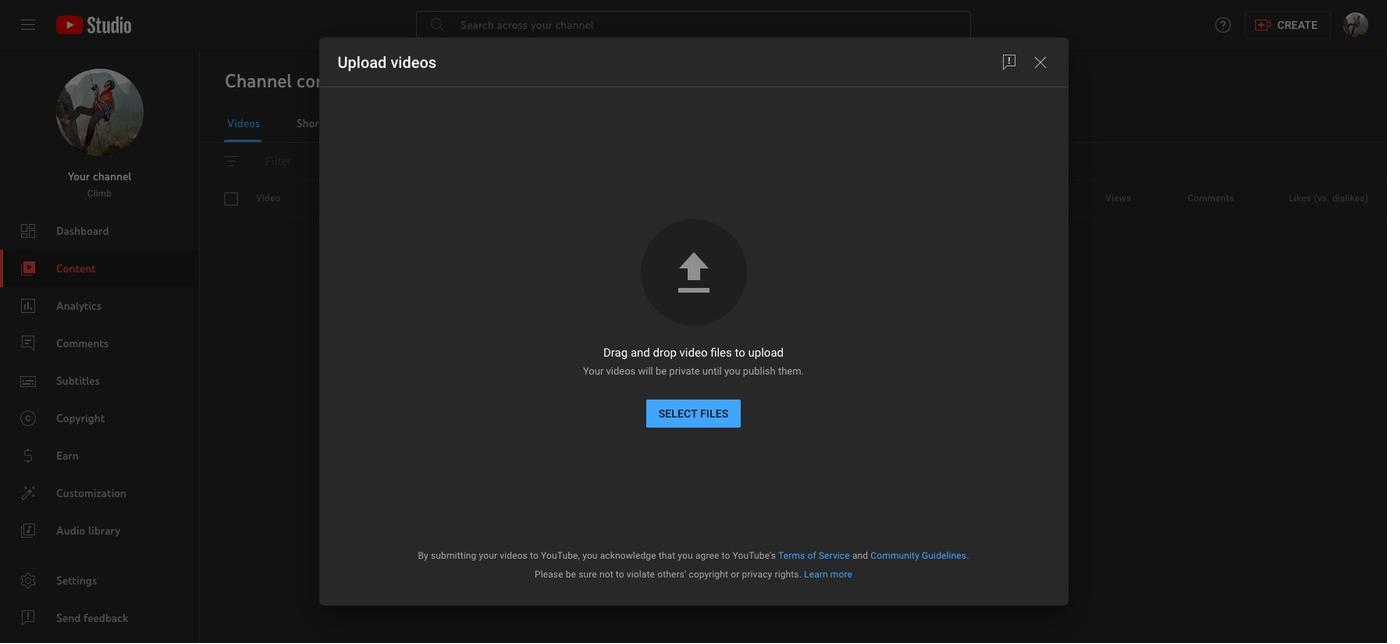 Task type: describe. For each thing, give the bounding box(es) containing it.
videos
[[227, 116, 260, 130]]

upload
[[338, 53, 387, 71]]

feedback
[[84, 611, 128, 625]]

climb
[[87, 188, 112, 199]]

send
[[56, 611, 81, 625]]

to right not
[[616, 569, 624, 580]]

rights.
[[775, 569, 802, 580]]

settings
[[56, 574, 97, 588]]

has
[[604, 419, 623, 433]]

comments
[[56, 337, 109, 351]]

analytics
[[56, 299, 102, 313]]

community
[[871, 550, 920, 561]]

studio inside 'youtube studio has personalized insights, the latest news & insider tips, analytics,           and more'
[[568, 419, 601, 433]]

analytics button
[[0, 287, 199, 325]]

create button
[[1246, 11, 1331, 39]]

service
[[819, 550, 850, 561]]

select files button
[[646, 399, 741, 427]]

upload
[[748, 345, 784, 360]]

comments link
[[0, 325, 199, 362]]

customization
[[56, 486, 126, 500]]

or
[[731, 569, 740, 580]]

and inside the drag and drop video files to upload your videos will be private until you publish them.
[[631, 345, 650, 360]]

subtitles button
[[0, 362, 199, 400]]

1 horizontal spatial youtube
[[681, 386, 749, 410]]

private
[[669, 365, 700, 377]]

more inside 'youtube studio has personalized insights, the latest news & insider tips, analytics,           and more'
[[729, 438, 756, 452]]

to inside the drag and drop video files to upload your videos will be private until you publish them.
[[735, 345, 745, 360]]

customization button
[[0, 475, 199, 512]]

copyright link
[[0, 400, 199, 437]]

submitting
[[431, 550, 477, 561]]

drop
[[653, 345, 677, 360]]

audio library link
[[0, 512, 199, 550]]

files inside the drag and drop video files to upload your videos will be private until you publish them.
[[711, 345, 732, 360]]

earn button
[[0, 437, 199, 475]]

audio library button
[[0, 512, 199, 550]]

privacy
[[742, 569, 772, 580]]

be inside the drag and drop video files to upload your videos will be private until you publish them.
[[656, 365, 667, 377]]

others'
[[657, 569, 686, 580]]

welcome
[[580, 386, 654, 410]]

audio
[[56, 524, 85, 538]]

you inside the drag and drop video files to upload your videos will be private until you publish them.
[[724, 365, 741, 377]]

by
[[418, 550, 429, 561]]

comments button
[[0, 325, 199, 362]]

drag
[[604, 345, 628, 360]]

until
[[703, 365, 722, 377]]

your channel climb
[[68, 169, 131, 199]]

youtube's
[[733, 550, 776, 561]]

the
[[741, 419, 758, 433]]

guidelines
[[922, 550, 967, 561]]

audio library
[[56, 524, 120, 538]]

learn more link
[[804, 569, 853, 580]]

by submitting your videos to youtube, you acknowledge that you agree to youtube's terms of service and community guidelines . please be sure not to violate others' copyright or privacy rights. learn more
[[418, 550, 969, 580]]

latest
[[761, 419, 790, 433]]

tips,
[[631, 438, 653, 452]]

youtube studio has personalized insights, the latest news & insider tips, analytics,           and more
[[519, 419, 868, 452]]

upload videos
[[338, 53, 437, 71]]

of
[[808, 550, 816, 561]]

publish
[[743, 365, 776, 377]]

content button
[[0, 250, 199, 287]]

youtube inside 'youtube studio has personalized insights, the latest news & insider tips, analytics,           and more'
[[519, 419, 565, 433]]

climb image
[[56, 69, 144, 156]]

news
[[793, 419, 820, 433]]

youtube,
[[541, 550, 580, 561]]

that
[[659, 550, 676, 561]]

&
[[823, 419, 830, 433]]

videos inside by submitting your videos to youtube, you acknowledge that you agree to youtube's terms of service and community guidelines . please be sure not to violate others' copyright or privacy rights. learn more
[[500, 550, 528, 561]]

terms of service link
[[778, 550, 850, 561]]

your inside the drag and drop video files to upload your videos will be private until you publish them.
[[583, 365, 604, 377]]



Task type: vqa. For each thing, say whether or not it's contained in the screenshot.
submitting
yes



Task type: locate. For each thing, give the bounding box(es) containing it.
settings button
[[0, 562, 199, 600]]

youtube
[[681, 386, 749, 410], [519, 419, 565, 433]]

select
[[659, 407, 698, 420]]

1 vertical spatial more
[[831, 569, 853, 580]]

videos inside the drag and drop video files to upload your videos will be private until you publish them.
[[606, 365, 636, 377]]

learn
[[804, 569, 828, 580]]

welcome to youtube studio
[[580, 386, 807, 410]]

youtube down until
[[681, 386, 749, 410]]

acknowledge
[[600, 550, 656, 561]]

subtitles
[[56, 374, 100, 388]]

will
[[638, 365, 653, 377]]

1 vertical spatial videos
[[606, 365, 636, 377]]

videos down drag at bottom
[[606, 365, 636, 377]]

more down service
[[831, 569, 853, 580]]

account image
[[1344, 12, 1369, 37]]

1 vertical spatial and
[[707, 438, 726, 452]]

to left upload
[[735, 345, 745, 360]]

0 vertical spatial youtube
[[681, 386, 749, 410]]

you right that
[[678, 550, 693, 561]]

files inside button
[[700, 407, 729, 420]]

1 vertical spatial files
[[700, 407, 729, 420]]

subtitles link
[[0, 362, 199, 400]]

channel
[[93, 169, 131, 183]]

2 vertical spatial videos
[[500, 550, 528, 561]]

1 vertical spatial studio
[[568, 419, 601, 433]]

1 horizontal spatial videos
[[500, 550, 528, 561]]

you right until
[[724, 365, 741, 377]]

0 horizontal spatial more
[[729, 438, 756, 452]]

send feedback button
[[0, 600, 199, 637]]

0 horizontal spatial be
[[566, 569, 576, 580]]

and up will
[[631, 345, 650, 360]]

0 vertical spatial your
[[68, 169, 90, 183]]

0 horizontal spatial your
[[68, 169, 90, 183]]

copyright
[[689, 569, 729, 580]]

and
[[631, 345, 650, 360], [707, 438, 726, 452], [852, 550, 868, 561]]

1 horizontal spatial you
[[678, 550, 693, 561]]

1 horizontal spatial and
[[707, 438, 726, 452]]

be right will
[[656, 365, 667, 377]]

content link
[[0, 250, 199, 287]]

1 vertical spatial your
[[583, 365, 604, 377]]

to right agree on the bottom of page
[[722, 550, 730, 561]]

earn
[[56, 449, 79, 463]]

studio up latest
[[754, 386, 807, 410]]

shorts
[[296, 116, 328, 130]]

files
[[711, 345, 732, 360], [700, 407, 729, 420]]

create
[[1278, 19, 1318, 31]]

0 vertical spatial and
[[631, 345, 650, 360]]

library
[[88, 524, 120, 538]]

1 horizontal spatial your
[[583, 365, 604, 377]]

your
[[68, 169, 90, 183], [583, 365, 604, 377]]

video
[[680, 345, 708, 360]]

and right service
[[852, 550, 868, 561]]

youtube left has
[[519, 419, 565, 433]]

2 horizontal spatial videos
[[606, 365, 636, 377]]

1 horizontal spatial more
[[831, 569, 853, 580]]

earn link
[[0, 437, 199, 475]]

not
[[600, 569, 613, 580]]

to
[[735, 345, 745, 360], [659, 386, 676, 410], [530, 550, 539, 561], [722, 550, 730, 561], [616, 569, 624, 580]]

copyright
[[56, 411, 105, 426]]

your up climb
[[68, 169, 90, 183]]

0 horizontal spatial you
[[583, 550, 598, 561]]

them.
[[778, 365, 804, 377]]

to up the please
[[530, 550, 539, 561]]

personalized
[[626, 419, 692, 433]]

0 horizontal spatial videos
[[391, 53, 437, 71]]

insider
[[833, 419, 868, 433]]

0 horizontal spatial youtube
[[519, 419, 565, 433]]

videos right upload
[[391, 53, 437, 71]]

0 vertical spatial videos
[[391, 53, 437, 71]]

be inside by submitting your videos to youtube, you acknowledge that you agree to youtube's terms of service and community guidelines . please be sure not to violate others' copyright or privacy rights. learn more
[[566, 569, 576, 580]]

your
[[479, 550, 497, 561]]

copyright button
[[0, 400, 199, 437]]

be left the sure
[[566, 569, 576, 580]]

0 horizontal spatial and
[[631, 345, 650, 360]]

0 vertical spatial files
[[711, 345, 732, 360]]

agree
[[696, 550, 719, 561]]

1 horizontal spatial be
[[656, 365, 667, 377]]

dashboard
[[56, 224, 109, 238]]

insights,
[[695, 419, 738, 433]]

drag and drop video files to upload your videos will be private until you publish them.
[[583, 345, 804, 377]]

videos right your at the left bottom of page
[[500, 550, 528, 561]]

dashboard link
[[0, 212, 199, 250]]

studio left has
[[568, 419, 601, 433]]

community guidelines link
[[871, 550, 967, 561]]

more
[[729, 438, 756, 452], [831, 569, 853, 580]]

violate
[[627, 569, 655, 580]]

please
[[535, 569, 563, 580]]

to up personalized
[[659, 386, 676, 410]]

1 vertical spatial be
[[566, 569, 576, 580]]

more inside by submitting your videos to youtube, you acknowledge that you agree to youtube's terms of service and community guidelines . please be sure not to violate others' copyright or privacy rights. learn more
[[831, 569, 853, 580]]

studio
[[754, 386, 807, 410], [568, 419, 601, 433]]

2 vertical spatial and
[[852, 550, 868, 561]]

you
[[724, 365, 741, 377], [583, 550, 598, 561], [678, 550, 693, 561]]

2 horizontal spatial and
[[852, 550, 868, 561]]

1 horizontal spatial studio
[[754, 386, 807, 410]]

analytics link
[[0, 287, 199, 325]]

and down insights,
[[707, 438, 726, 452]]

your inside your channel climb
[[68, 169, 90, 183]]

more down the
[[729, 438, 756, 452]]

.
[[967, 550, 969, 561]]

and inside by submitting your videos to youtube, you acknowledge that you agree to youtube's terms of service and community guidelines . please be sure not to violate others' copyright or privacy rights. learn more
[[852, 550, 868, 561]]

you up the sure
[[583, 550, 598, 561]]

customization link
[[0, 475, 199, 512]]

0 horizontal spatial studio
[[568, 419, 601, 433]]

0 vertical spatial more
[[729, 438, 756, 452]]

be
[[656, 365, 667, 377], [566, 569, 576, 580]]

dashboard button
[[0, 212, 199, 250]]

1 vertical spatial youtube
[[519, 419, 565, 433]]

content
[[56, 262, 96, 276]]

2 horizontal spatial you
[[724, 365, 741, 377]]

sure
[[579, 569, 597, 580]]

0 vertical spatial be
[[656, 365, 667, 377]]

your down drag at bottom
[[583, 365, 604, 377]]

select files
[[659, 407, 729, 420]]

analytics,
[[655, 438, 704, 452]]

and inside 'youtube studio has personalized insights, the latest news & insider tips, analytics,           and more'
[[707, 438, 726, 452]]

send feedback
[[56, 611, 128, 625]]

terms
[[778, 550, 805, 561]]

0 vertical spatial studio
[[754, 386, 807, 410]]



